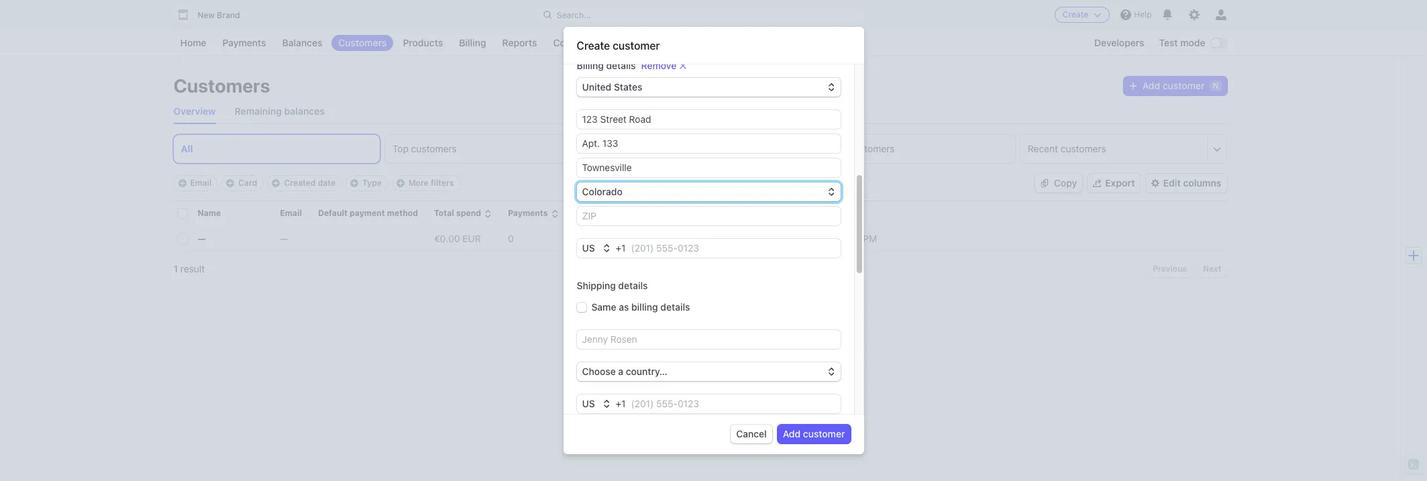 Task type: vqa. For each thing, say whether or not it's contained in the screenshot.
Same
yes



Task type: locate. For each thing, give the bounding box(es) containing it.
+
[[616, 242, 622, 254], [616, 398, 622, 409]]

refunds
[[575, 208, 608, 218]]

0 horizontal spatial — link
[[198, 227, 237, 249]]

tab list down address line 1 text box
[[173, 135, 1227, 163]]

0 vertical spatial more
[[607, 37, 630, 48]]

1 — link from the left
[[198, 227, 237, 249]]

customers right time
[[649, 143, 694, 154]]

0
[[508, 233, 514, 244]]

billing left reports
[[459, 37, 486, 48]]

previous
[[1153, 264, 1187, 274]]

top customers link
[[385, 135, 592, 163]]

created
[[284, 178, 316, 188], [806, 208, 838, 218]]

1 vertical spatial payments
[[508, 208, 548, 218]]

customers for recent customers
[[1061, 143, 1107, 154]]

reports link
[[496, 35, 544, 51]]

0 vertical spatial billing
[[459, 37, 486, 48]]

2 tab list from the top
[[173, 135, 1227, 163]]

€0.00 eur link down spend
[[434, 227, 508, 249]]

€0.00 eur for third the €0.00 eur link
[[638, 233, 685, 244]]

billing inside billing link
[[459, 37, 486, 48]]

more inside button
[[607, 37, 630, 48]]

1 horizontal spatial €0.00 eur
[[575, 233, 622, 244]]

create for create
[[1063, 9, 1089, 19]]

1 horizontal spatial customers
[[339, 37, 387, 48]]

1 horizontal spatial more
[[607, 37, 630, 48]]

(201) 555-0123 telephone field
[[626, 239, 841, 258]]

tab list down the united states dropdown button at the top of the page
[[173, 99, 1227, 124]]

2 horizontal spatial €0.00
[[638, 233, 664, 244]]

1 vertical spatial +
[[616, 398, 622, 409]]

2 payment from the left
[[743, 208, 779, 218]]

last
[[724, 208, 741, 218]]

svg image
[[1129, 82, 1137, 90]]

created right add created date icon
[[284, 178, 316, 188]]

1 horizontal spatial €0.00
[[575, 233, 601, 244]]

1 vertical spatial customer
[[1163, 80, 1205, 91]]

balances
[[284, 105, 325, 117]]

2 €0.00 from the left
[[575, 233, 601, 244]]

more inside toolbar
[[409, 178, 429, 188]]

1 vertical spatial + 1
[[616, 398, 626, 409]]

€0.00 eur down the total spend
[[434, 233, 481, 244]]

1 vertical spatial add
[[783, 428, 801, 440]]

payments link
[[216, 35, 273, 51]]

1 horizontal spatial customer
[[803, 428, 845, 440]]

0 horizontal spatial payment
[[350, 208, 385, 218]]

created date
[[284, 178, 336, 188]]

1 result
[[173, 263, 205, 275]]

0 horizontal spatial —
[[198, 233, 206, 244]]

payment right last
[[743, 208, 779, 218]]

€0.00 eur link down refunds
[[575, 227, 638, 249]]

add customer
[[1143, 80, 1205, 91], [783, 428, 845, 440]]

export button
[[1088, 174, 1141, 193]]

€0.00 eur link
[[434, 227, 508, 249], [575, 227, 638, 249], [638, 227, 724, 249]]

0 horizontal spatial more
[[409, 178, 429, 188]]

add right svg icon
[[1143, 80, 1161, 91]]

2 vertical spatial details
[[661, 301, 690, 313]]

2 €0.00 eur from the left
[[575, 233, 622, 244]]

payments up '0' link
[[508, 208, 548, 218]]

toolbar
[[173, 175, 460, 191]]

billing
[[632, 301, 658, 313]]

2 horizontal spatial €0.00 eur
[[638, 233, 685, 244]]

1 vertical spatial add customer
[[783, 428, 845, 440]]

customers inside repeat customers link
[[849, 143, 895, 154]]

3 eur from the left
[[666, 233, 685, 244]]

Select All checkbox
[[178, 209, 187, 218]]

€0.00 eur down dispute losses
[[638, 233, 685, 244]]

€0.00 down total
[[434, 233, 460, 244]]

0 horizontal spatial customer
[[613, 40, 660, 52]]

1 vertical spatial customers
[[173, 74, 270, 97]]

— down add created date icon
[[280, 233, 288, 244]]

add customer inside button
[[783, 428, 845, 440]]

choose
[[582, 366, 616, 377]]

— link down default
[[280, 227, 318, 249]]

0 vertical spatial details
[[606, 60, 636, 71]]

1 vertical spatial details
[[618, 280, 648, 291]]

€0.00 eur for second the €0.00 eur link from the right
[[575, 233, 622, 244]]

1 vertical spatial tab list
[[173, 135, 1227, 163]]

1 €0.00 from the left
[[434, 233, 460, 244]]

€0.00 for third the €0.00 eur link from the right
[[434, 233, 460, 244]]

1 customers from the left
[[411, 143, 457, 154]]

eur down dispute losses
[[666, 233, 685, 244]]

payments down brand
[[223, 37, 266, 48]]

email down add created date icon
[[280, 208, 302, 218]]

copy button
[[1036, 174, 1083, 193]]

test
[[1159, 37, 1178, 48]]

3 €0.00 eur from the left
[[638, 233, 685, 244]]

more button
[[600, 35, 650, 51]]

0 horizontal spatial €0.00 eur
[[434, 233, 481, 244]]

united states
[[582, 81, 643, 93]]

details
[[606, 60, 636, 71], [618, 280, 648, 291], [661, 301, 690, 313]]

0 vertical spatial 1
[[622, 242, 626, 254]]

details down create customer on the top of the page
[[606, 60, 636, 71]]

4 customers from the left
[[1061, 143, 1107, 154]]

customers
[[411, 143, 457, 154], [649, 143, 694, 154], [849, 143, 895, 154], [1061, 143, 1107, 154]]

1 horizontal spatial add
[[1143, 80, 1161, 91]]

0 vertical spatial tab list
[[173, 99, 1227, 124]]

1 horizontal spatial payments
[[508, 208, 548, 218]]

add right cancel
[[783, 428, 801, 440]]

create button
[[1055, 7, 1110, 23]]

€0.00 eur
[[434, 233, 481, 244], [575, 233, 622, 244], [638, 233, 685, 244]]

oct 17, 7:21 pm link
[[806, 227, 1227, 249]]

total spend
[[434, 208, 481, 218]]

first-time customers
[[605, 143, 694, 154]]

0 horizontal spatial email
[[190, 178, 212, 188]]

0 vertical spatial email
[[190, 178, 212, 188]]

customers right repeat
[[849, 143, 895, 154]]

1 horizontal spatial payment
[[743, 208, 779, 218]]

1 horizontal spatial created
[[806, 208, 838, 218]]

1 €0.00 eur from the left
[[434, 233, 481, 244]]

add card image
[[226, 179, 234, 187]]

€0.00 eur for third the €0.00 eur link from the right
[[434, 233, 481, 244]]

payment down the 'type' at the left top of the page
[[350, 208, 385, 218]]

0 vertical spatial add customer
[[1143, 80, 1205, 91]]

customer
[[613, 40, 660, 52], [1163, 80, 1205, 91], [803, 428, 845, 440]]

total
[[434, 208, 454, 218]]

more for more
[[607, 37, 630, 48]]

pm
[[863, 233, 877, 244]]

€0.00 down refunds
[[575, 233, 601, 244]]

2 vertical spatial 1
[[622, 398, 626, 409]]

email right add email icon
[[190, 178, 212, 188]]

+ 1 for (201) 555-0123 telephone field
[[616, 242, 626, 254]]

all link
[[173, 135, 380, 163]]

1 + from the top
[[616, 242, 622, 254]]

1 vertical spatial more
[[409, 178, 429, 188]]

0 vertical spatial +
[[616, 242, 622, 254]]

2 vertical spatial customer
[[803, 428, 845, 440]]

create inside button
[[1063, 9, 1089, 19]]

add
[[1143, 80, 1161, 91], [783, 428, 801, 440]]

customers inside top customers "link"
[[411, 143, 457, 154]]

€0.00 down the dispute
[[638, 233, 664, 244]]

+ 1
[[616, 242, 626, 254], [616, 398, 626, 409]]

tab list containing all
[[173, 135, 1227, 163]]

0 vertical spatial create
[[1063, 9, 1089, 19]]

1 — from the left
[[198, 233, 206, 244]]

0 horizontal spatial created
[[284, 178, 316, 188]]

1 horizontal spatial create
[[1063, 9, 1089, 19]]

+ 1 down a
[[616, 398, 626, 409]]

0 horizontal spatial customers
[[173, 74, 270, 97]]

test mode
[[1159, 37, 1206, 48]]

— right the select item option
[[198, 233, 206, 244]]

1 horizontal spatial eur
[[603, 233, 622, 244]]

recent customers link
[[1021, 135, 1208, 163]]

customers left products
[[339, 37, 387, 48]]

2 + 1 from the top
[[616, 398, 626, 409]]

remove button
[[641, 59, 687, 72]]

Select Item checkbox
[[178, 234, 187, 243]]

created up 'oct'
[[806, 208, 838, 218]]

1 up shipping details
[[622, 242, 626, 254]]

customers inside recent customers link
[[1061, 143, 1107, 154]]

1 eur from the left
[[463, 233, 481, 244]]

0 horizontal spatial eur
[[463, 233, 481, 244]]

details right billing
[[661, 301, 690, 313]]

payments
[[223, 37, 266, 48], [508, 208, 548, 218]]

1 for (201) 555-0123 phone field
[[622, 398, 626, 409]]

3 customers from the left
[[849, 143, 895, 154]]

details up "same as billing details"
[[618, 280, 648, 291]]

customers up copy
[[1061, 143, 1107, 154]]

created inside toolbar
[[284, 178, 316, 188]]

17,
[[824, 233, 838, 244]]

add customer right cancel
[[783, 428, 845, 440]]

new
[[198, 10, 215, 20]]

+ up shipping details
[[616, 242, 622, 254]]

billing up united
[[577, 60, 604, 71]]

+ 1 up shipping details
[[616, 242, 626, 254]]

€0.00 eur link down losses
[[638, 227, 724, 249]]

€0.00 eur down refunds
[[575, 233, 622, 244]]

oct 17, 7:21 pm
[[806, 233, 877, 244]]

billing for billing details
[[577, 60, 604, 71]]

1 vertical spatial email
[[280, 208, 302, 218]]

1 horizontal spatial billing
[[577, 60, 604, 71]]

€0.00 for second the €0.00 eur link from the right
[[575, 233, 601, 244]]

+ down a
[[616, 398, 622, 409]]

0 vertical spatial + 1
[[616, 242, 626, 254]]

2 + from the top
[[616, 398, 622, 409]]

1 horizontal spatial add customer
[[1143, 80, 1205, 91]]

same
[[592, 301, 616, 313]]

2 horizontal spatial eur
[[666, 233, 685, 244]]

0 horizontal spatial payments
[[223, 37, 266, 48]]

3 €0.00 from the left
[[638, 233, 664, 244]]

1 vertical spatial create
[[577, 40, 610, 52]]

0 vertical spatial created
[[284, 178, 316, 188]]

0 vertical spatial customer
[[613, 40, 660, 52]]

1 vertical spatial created
[[806, 208, 838, 218]]

City text field
[[577, 158, 841, 177]]

create up the 'billing details'
[[577, 40, 610, 52]]

more right add more filters image
[[409, 178, 429, 188]]

0 horizontal spatial add
[[783, 428, 801, 440]]

overview link
[[173, 99, 216, 123]]

1 tab list from the top
[[173, 99, 1227, 124]]

7:21
[[841, 233, 861, 244]]

1 for (201) 555-0123 telephone field
[[622, 242, 626, 254]]

repeat customers
[[816, 143, 895, 154]]

2 €0.00 eur link from the left
[[575, 227, 638, 249]]

0 horizontal spatial create
[[577, 40, 610, 52]]

reports
[[502, 37, 537, 48]]

1 down choose a country…
[[622, 398, 626, 409]]

eur down refunds
[[603, 233, 622, 244]]

balances link
[[276, 35, 329, 51]]

united
[[582, 81, 612, 93]]

created for created date
[[284, 178, 316, 188]]

svg image
[[1041, 179, 1049, 187]]

home
[[180, 37, 206, 48]]

0 horizontal spatial billing
[[459, 37, 486, 48]]

toolbar containing email
[[173, 175, 460, 191]]

— link down name
[[198, 227, 237, 249]]

connect link
[[547, 35, 598, 51]]

products link
[[396, 35, 450, 51]]

1 horizontal spatial email
[[280, 208, 302, 218]]

0 vertical spatial customers
[[339, 37, 387, 48]]

export
[[1106, 177, 1135, 189]]

products
[[403, 37, 443, 48]]

create customer
[[577, 40, 660, 52]]

2 customers from the left
[[649, 143, 694, 154]]

1 left the result
[[173, 263, 178, 275]]

eur down spend
[[463, 233, 481, 244]]

1 horizontal spatial —
[[280, 233, 288, 244]]

0 horizontal spatial €0.00
[[434, 233, 460, 244]]

1 + 1 from the top
[[616, 242, 626, 254]]

customers for repeat customers
[[849, 143, 895, 154]]

0 horizontal spatial add customer
[[783, 428, 845, 440]]

new brand
[[198, 10, 240, 20]]

email
[[190, 178, 212, 188], [280, 208, 302, 218]]

1 horizontal spatial — link
[[280, 227, 318, 249]]

customers right top
[[411, 143, 457, 154]]

1 payment from the left
[[350, 208, 385, 218]]

top
[[393, 143, 409, 154]]

create up developers link
[[1063, 9, 1089, 19]]

1 vertical spatial billing
[[577, 60, 604, 71]]

tab list
[[173, 99, 1227, 124], [173, 135, 1227, 163]]

add customer right svg icon
[[1143, 80, 1205, 91]]

ZIP text field
[[577, 207, 841, 226]]

more up the 'billing details'
[[607, 37, 630, 48]]

more filters
[[409, 178, 454, 188]]

cancel button
[[731, 425, 772, 444]]

0 vertical spatial payments
[[223, 37, 266, 48]]

customers up overview
[[173, 74, 270, 97]]

+ for (201) 555-0123 telephone field
[[616, 242, 622, 254]]

— link
[[198, 227, 237, 249], [280, 227, 318, 249]]



Task type: describe. For each thing, give the bounding box(es) containing it.
copy
[[1054, 177, 1077, 189]]

last payment
[[724, 208, 779, 218]]

billing for billing
[[459, 37, 486, 48]]

spend
[[456, 208, 481, 218]]

repeat
[[816, 143, 847, 154]]

customers for top customers
[[411, 143, 457, 154]]

more for more filters
[[409, 178, 429, 188]]

edit columns button
[[1146, 174, 1227, 193]]

created for created
[[806, 208, 838, 218]]

shipping
[[577, 280, 616, 291]]

united states button
[[577, 78, 841, 97]]

mode
[[1181, 37, 1206, 48]]

recent
[[1028, 143, 1058, 154]]

search…
[[557, 10, 591, 20]]

name
[[198, 208, 221, 218]]

same as billing details
[[592, 301, 690, 313]]

+ 1 for (201) 555-0123 phone field
[[616, 398, 626, 409]]

0 link
[[508, 227, 575, 249]]

€0.00 for third the €0.00 eur link
[[638, 233, 664, 244]]

overview
[[173, 105, 216, 117]]

recent customers
[[1028, 143, 1107, 154]]

type
[[362, 178, 382, 188]]

create for create customer
[[577, 40, 610, 52]]

country…
[[626, 366, 668, 377]]

method
[[387, 208, 418, 218]]

customer inside button
[[803, 428, 845, 440]]

edit
[[1164, 177, 1181, 189]]

open overflow menu image
[[1214, 145, 1222, 153]]

time
[[627, 143, 646, 154]]

Jenny Rosen text field
[[577, 330, 841, 349]]

Search… search field
[[535, 6, 865, 23]]

payment for last
[[743, 208, 779, 218]]

n
[[1213, 81, 1219, 91]]

3 €0.00 eur link from the left
[[638, 227, 724, 249]]

add inside button
[[783, 428, 801, 440]]

remaining balances link
[[235, 99, 325, 123]]

1 €0.00 eur link from the left
[[434, 227, 508, 249]]

states
[[614, 81, 643, 93]]

top customers
[[393, 143, 457, 154]]

1 vertical spatial 1
[[173, 263, 178, 275]]

developers
[[1095, 37, 1145, 48]]

customers inside first-time customers link
[[649, 143, 694, 154]]

new brand button
[[173, 5, 253, 24]]

repeat customers link
[[809, 135, 1015, 163]]

date
[[318, 178, 336, 188]]

add more filters image
[[397, 179, 405, 187]]

details for shipping details
[[618, 280, 648, 291]]

billing link
[[453, 35, 493, 51]]

add created date image
[[272, 179, 280, 187]]

+ for (201) 555-0123 phone field
[[616, 398, 622, 409]]

brand
[[217, 10, 240, 20]]

next button
[[1198, 261, 1227, 277]]

remove
[[641, 60, 677, 71]]

remaining balances
[[235, 105, 325, 117]]

previous button
[[1148, 261, 1193, 277]]

Address line 2 text field
[[577, 134, 841, 153]]

dispute losses
[[638, 208, 697, 218]]

remaining
[[235, 105, 282, 117]]

add type image
[[350, 179, 358, 187]]

result
[[180, 263, 205, 275]]

2 — from the left
[[280, 233, 288, 244]]

details for billing details
[[606, 60, 636, 71]]

a
[[618, 366, 624, 377]]

cancel
[[736, 428, 767, 440]]

losses
[[671, 208, 697, 218]]

payment for default
[[350, 208, 385, 218]]

developers link
[[1088, 35, 1151, 51]]

next
[[1203, 264, 1222, 274]]

oct
[[806, 233, 821, 244]]

choose a country… button
[[577, 362, 841, 381]]

columns
[[1184, 177, 1222, 189]]

home link
[[173, 35, 213, 51]]

add customer button
[[778, 425, 851, 444]]

first-time customers link
[[597, 135, 804, 163]]

shipping details
[[577, 280, 648, 291]]

connect
[[553, 37, 591, 48]]

first-
[[605, 143, 627, 154]]

add email image
[[178, 179, 186, 187]]

choose a country…
[[582, 366, 668, 377]]

2 eur from the left
[[603, 233, 622, 244]]

2 horizontal spatial customer
[[1163, 80, 1205, 91]]

payments inside payments link
[[223, 37, 266, 48]]

tab list containing overview
[[173, 99, 1227, 124]]

as
[[619, 301, 629, 313]]

billing details
[[577, 60, 636, 71]]

dispute
[[638, 208, 669, 218]]

edit columns
[[1164, 177, 1222, 189]]

2 — link from the left
[[280, 227, 318, 249]]

all
[[181, 143, 193, 154]]

Address line 1 text field
[[577, 110, 841, 129]]

filters
[[431, 178, 454, 188]]

card
[[238, 178, 257, 188]]

0 vertical spatial add
[[1143, 80, 1161, 91]]

(201) 555-0123 telephone field
[[626, 395, 841, 413]]

default
[[318, 208, 348, 218]]

customers link
[[332, 35, 394, 51]]



